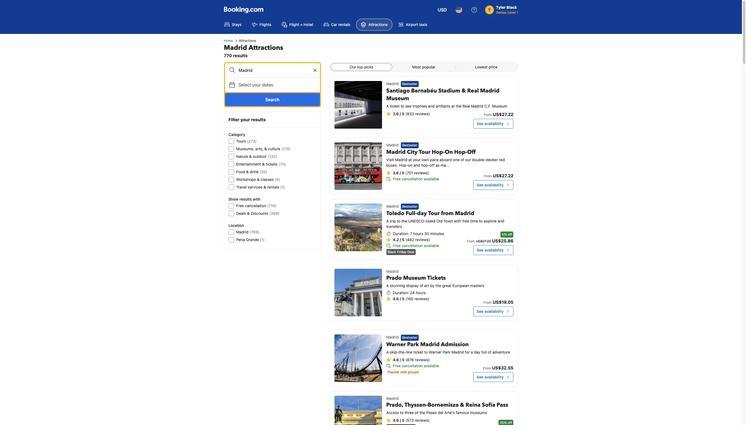 Task type: vqa. For each thing, say whether or not it's contained in the screenshot.
Jersey,
no



Task type: locate. For each thing, give the bounding box(es) containing it.
line
[[407, 350, 413, 354]]

1 free cancellation available from the top
[[393, 177, 440, 181]]

travel services & rentals (1)
[[236, 185, 285, 189]]

0 vertical spatial free cancellation available
[[393, 177, 440, 181]]

0 horizontal spatial with
[[253, 197, 261, 201]]

decker
[[486, 158, 499, 162]]

(179)
[[282, 146, 291, 151]]

available down 4.6 / 5 (878 reviews)
[[424, 363, 440, 368]]

0 vertical spatial at
[[452, 104, 455, 108]]

free
[[393, 177, 401, 181], [236, 203, 244, 208], [393, 243, 401, 248], [393, 363, 401, 368]]

1 horizontal spatial and
[[429, 104, 435, 108]]

us$27.22 inside 5% off from us$27.22 us$25.86
[[476, 239, 491, 243]]

see for prado museum tickets
[[477, 309, 484, 314]]

2 horizontal spatial and
[[498, 219, 505, 223]]

0 horizontal spatial and
[[414, 163, 421, 168]]

free cancellation (718)
[[236, 203, 277, 208]]

drink
[[250, 169, 259, 174]]

see
[[406, 104, 412, 108]]

0 horizontal spatial park
[[408, 341, 419, 348]]

3.6 down the buses. on the top right
[[393, 171, 399, 175]]

5 see from the top
[[477, 375, 484, 380]]

2 from us$27.22 from the top
[[484, 173, 514, 178]]

1 3.6 from the top
[[393, 112, 399, 116]]

off left as
[[430, 163, 435, 168]]

ticket
[[390, 104, 400, 108], [414, 350, 424, 354]]

real left c.f.
[[463, 104, 471, 108]]

0 vertical spatial hours
[[414, 231, 424, 236]]

3.6 left (833
[[393, 112, 399, 116]]

off inside 5% off from us$27.22 us$25.86
[[508, 233, 513, 237]]

2 vertical spatial 4.6
[[393, 418, 399, 423]]

1 horizontal spatial (1)
[[281, 185, 285, 189]]

reviews) right (878
[[415, 357, 430, 362]]

ticket left see
[[390, 104, 400, 108]]

hotel
[[304, 22, 313, 27]]

(1) down (70)
[[281, 185, 285, 189]]

3 free cancellation available from the top
[[393, 363, 440, 368]]

warner down admission
[[429, 350, 442, 354]]

filter your results
[[229, 117, 266, 122]]

bestseller up city
[[403, 143, 418, 147]]

see
[[477, 121, 484, 126], [477, 183, 484, 187], [477, 248, 484, 252], [477, 309, 484, 314], [477, 375, 484, 380]]

2 vertical spatial your
[[413, 158, 421, 162]]

0 vertical spatial your
[[252, 82, 261, 87]]

the
[[456, 104, 462, 108], [402, 219, 408, 223], [436, 283, 442, 288], [420, 410, 426, 415]]

of right full
[[488, 350, 492, 354]]

0 vertical spatial 3.6
[[393, 112, 399, 116]]

see availability down from us$32.55
[[477, 375, 504, 380]]

0 vertical spatial park
[[408, 341, 419, 348]]

2 horizontal spatial with
[[454, 219, 462, 223]]

/ for (833
[[400, 112, 401, 116]]

/ down the the-
[[400, 357, 401, 362]]

your left dates
[[252, 82, 261, 87]]

of inside madrid city tour hop-on hop-off visit madrid at your own pace aboard one of our double-decker red buses. hop-on and hop-off as ma...
[[461, 158, 465, 162]]

real right stadium
[[468, 87, 479, 95]]

4 see availability from the top
[[477, 309, 504, 314]]

duration: down the stunning
[[393, 291, 409, 295]]

reviews) down paseo
[[415, 418, 430, 423]]

1 vertical spatial your
[[241, 117, 250, 122]]

the inside santiago bernabéu stadium & real madrid museum a ticket to see trophies and artifacts at the real madrid c.f. museum
[[456, 104, 462, 108]]

airport taxis link
[[394, 19, 432, 31]]

see availability down c.f.
[[477, 121, 504, 126]]

the down the full-
[[402, 219, 408, 223]]

2 vertical spatial available
[[424, 363, 440, 368]]

1 see availability from the top
[[477, 121, 504, 126]]

(878
[[406, 357, 414, 362]]

1 vertical spatial results
[[251, 117, 266, 122]]

reviews) for 3.6 / 5 (701 reviews)
[[415, 171, 429, 175]]

from us$19.05
[[484, 300, 514, 305]]

unesco-
[[409, 219, 426, 223]]

from us$27.22 down red
[[484, 173, 514, 178]]

bestseller up the full-
[[403, 205, 418, 209]]

1 vertical spatial us$27.22
[[493, 173, 514, 178]]

reina
[[466, 401, 481, 409]]

& inside madrid prado, thyssen-bornemisza & reina sofía pass access to three of the paseo del arte's famous museums
[[460, 401, 465, 409]]

skip-
[[390, 350, 399, 354]]

off right '25%'
[[508, 421, 513, 425]]

1 horizontal spatial day
[[474, 350, 481, 354]]

museum inside madrid prado museum tickets a stunning display of art by the great european masters
[[404, 274, 426, 282]]

4.6 / 5 (878 reviews)
[[393, 357, 430, 362]]

search
[[266, 97, 280, 102]]

5 for (165 reviews)
[[402, 297, 405, 301]]

3 bestseller from the top
[[403, 205, 418, 209]]

to inside warner park madrid admission a skip-the-line ticket to warner park madrid for a day full of adventure
[[425, 350, 428, 354]]

on
[[409, 163, 413, 168]]

reviews) down '24'
[[415, 297, 430, 301]]

& inside santiago bernabéu stadium & real madrid museum a ticket to see trophies and artifacts at the real madrid c.f. museum
[[462, 87, 466, 95]]

price
[[489, 65, 498, 69]]

ticket for museum
[[390, 104, 400, 108]]

with left free
[[454, 219, 462, 223]]

from us$27.22 down c.f.
[[484, 112, 514, 117]]

flights link
[[247, 19, 276, 31]]

see availability for madrid city tour hop-on hop-off
[[477, 183, 504, 187]]

0 vertical spatial and
[[429, 104, 435, 108]]

1 vertical spatial museum
[[493, 104, 508, 108]]

madrid attractions 770 results
[[224, 43, 284, 58]]

2 horizontal spatial hop-
[[455, 148, 468, 156]]

availability for warner park madrid admission
[[485, 375, 504, 380]]

2 free cancellation available from the top
[[393, 243, 440, 248]]

770
[[224, 53, 232, 58]]

4 see from the top
[[477, 309, 484, 314]]

outdoor
[[253, 154, 267, 159]]

deals & discounts (399)
[[236, 211, 280, 216]]

1 vertical spatial ticket
[[414, 350, 424, 354]]

bestseller for full-
[[403, 205, 418, 209]]

2 vertical spatial free cancellation available
[[393, 363, 440, 368]]

1 available from the top
[[424, 177, 440, 181]]

0 vertical spatial available
[[424, 177, 440, 181]]

0 horizontal spatial ticket
[[390, 104, 400, 108]]

travel
[[236, 185, 247, 189]]

from left the us$19.05
[[484, 301, 492, 305]]

1 vertical spatial available
[[424, 243, 440, 248]]

madrid
[[224, 43, 247, 52], [387, 81, 399, 86], [481, 87, 500, 95], [472, 104, 484, 108], [387, 143, 399, 147], [387, 148, 406, 156], [395, 158, 408, 162], [387, 204, 399, 209], [456, 210, 475, 217], [236, 230, 249, 234], [387, 269, 399, 274], [387, 335, 399, 340], [421, 341, 440, 348], [452, 350, 464, 354], [387, 396, 399, 401]]

explore
[[484, 219, 497, 223]]

1 vertical spatial and
[[414, 163, 421, 168]]

2 vertical spatial us$27.22
[[476, 239, 491, 243]]

3 available from the top
[[424, 363, 440, 368]]

genius
[[497, 10, 507, 15]]

black friday deal
[[388, 250, 415, 254]]

from inside from us$19.05
[[484, 301, 492, 305]]

1 vertical spatial 4.6
[[393, 357, 399, 362]]

rentals down '(4)'
[[267, 185, 279, 189]]

(132)
[[268, 154, 277, 159]]

to up 4.6 / 5 (878 reviews)
[[425, 350, 428, 354]]

2 vertical spatial off
[[508, 421, 513, 425]]

2 4.6 from the top
[[393, 357, 399, 362]]

workshops & classes (4)
[[236, 177, 280, 182]]

see availability
[[477, 121, 504, 126], [477, 183, 504, 187], [477, 248, 504, 252], [477, 309, 504, 314], [477, 375, 504, 380]]

1 see from the top
[[477, 121, 484, 126]]

1 duration: from the top
[[393, 231, 409, 236]]

3.6 for 3.6 / 5 (701 reviews)
[[393, 171, 399, 175]]

most popular
[[413, 65, 436, 69]]

4.6 down skip-
[[393, 357, 399, 362]]

top
[[358, 65, 363, 69]]

warner park madrid admission image
[[335, 335, 382, 382]]

off right 5%
[[508, 233, 513, 237]]

tour up listed
[[429, 210, 440, 217]]

0 vertical spatial warner
[[387, 341, 406, 348]]

/ for (701
[[400, 171, 401, 175]]

free cancellation available
[[393, 177, 440, 181], [393, 243, 440, 248], [393, 363, 440, 368]]

your for filter
[[241, 117, 250, 122]]

1 vertical spatial from us$27.22
[[484, 173, 514, 178]]

bornemisza
[[428, 401, 459, 409]]

30
[[425, 231, 429, 236]]

(1) right grande
[[260, 237, 265, 242]]

services
[[248, 185, 263, 189]]

a inside toledo full-day tour from madrid a trip to the unesco-listed old town with free time to explore and transfers
[[387, 219, 389, 223]]

from
[[442, 210, 454, 217]]

1 vertical spatial free cancellation available
[[393, 243, 440, 248]]

1 bestseller from the top
[[403, 82, 418, 86]]

see for toledo full-day tour from madrid
[[477, 248, 484, 252]]

workshops
[[236, 177, 256, 182]]

1 horizontal spatial at
[[452, 104, 455, 108]]

and inside madrid city tour hop-on hop-off visit madrid at your own pace aboard one of our double-decker red buses. hop-on and hop-off as ma...
[[414, 163, 421, 168]]

the inside toledo full-day tour from madrid a trip to the unesco-listed old town with free time to explore and transfers
[[402, 219, 408, 223]]

availability for santiago bernabéu stadium & real madrid museum
[[485, 121, 504, 126]]

free cancellation available down 4.2 / 5 (482 reviews)
[[393, 243, 440, 248]]

1 availability from the top
[[485, 121, 504, 126]]

from for madrid city tour hop-on hop-off
[[484, 174, 492, 178]]

0 vertical spatial with
[[253, 197, 261, 201]]

2 vertical spatial and
[[498, 219, 505, 223]]

day right the a
[[474, 350, 481, 354]]

/ right 4.2
[[400, 237, 401, 242]]

of left our on the right
[[461, 158, 465, 162]]

0 vertical spatial results
[[233, 53, 248, 58]]

0 vertical spatial tour
[[419, 148, 431, 156]]

hop- up pace
[[432, 148, 445, 156]]

ticket inside santiago bernabéu stadium & real madrid museum a ticket to see trophies and artifacts at the real madrid c.f. museum
[[390, 104, 400, 108]]

black
[[507, 5, 517, 10], [388, 250, 397, 254]]

transfers
[[387, 224, 402, 229]]

0 vertical spatial black
[[507, 5, 517, 10]]

free cancellation available down 3.6 / 5 (701 reviews)
[[393, 177, 440, 181]]

availability for prado museum tickets
[[485, 309, 504, 314]]

see availability for santiago bernabéu stadium & real madrid museum
[[477, 121, 504, 126]]

5 for (833 reviews)
[[402, 112, 405, 116]]

0 horizontal spatial black
[[388, 250, 397, 254]]

hours for day
[[414, 231, 424, 236]]

5 see availability from the top
[[477, 375, 504, 380]]

with up 'free cancellation (718)'
[[253, 197, 261, 201]]

park down admission
[[443, 350, 451, 354]]

3 4.6 from the top
[[393, 418, 399, 423]]

0 vertical spatial 4.6
[[393, 297, 399, 301]]

1 vertical spatial real
[[463, 104, 471, 108]]

to right time on the bottom right of page
[[480, 219, 483, 223]]

results right 770
[[233, 53, 248, 58]]

free cancellation available for city
[[393, 177, 440, 181]]

0 vertical spatial from us$27.22
[[484, 112, 514, 117]]

to left see
[[401, 104, 405, 108]]

lowest
[[476, 65, 488, 69]]

0 vertical spatial day
[[417, 210, 427, 217]]

your inside madrid city tour hop-on hop-off visit madrid at your own pace aboard one of our double-decker red buses. hop-on and hop-off as ma...
[[413, 158, 421, 162]]

bestseller up santiago
[[403, 82, 418, 86]]

at inside santiago bernabéu stadium & real madrid museum a ticket to see trophies and artifacts at the real madrid c.f. museum
[[452, 104, 455, 108]]

0 vertical spatial us$27.22
[[493, 112, 514, 117]]

2 a from the top
[[387, 219, 389, 223]]

from inside from us$32.55
[[484, 366, 491, 370]]

5 availability from the top
[[485, 375, 504, 380]]

2 vertical spatial attractions
[[249, 43, 284, 52]]

0 vertical spatial duration:
[[393, 231, 409, 236]]

see availability for warner park madrid admission
[[477, 375, 504, 380]]

0 horizontal spatial (1)
[[260, 237, 265, 242]]

from for prado museum tickets
[[484, 301, 492, 305]]

& right arts,
[[265, 146, 267, 151]]

and right the explore
[[498, 219, 505, 223]]

(1)
[[281, 185, 285, 189], [260, 237, 265, 242]]

1 horizontal spatial rentals
[[339, 22, 351, 27]]

off for 5% off from us$27.22 us$25.86
[[508, 233, 513, 237]]

1 vertical spatial black
[[388, 250, 397, 254]]

4.6 down the stunning
[[393, 297, 399, 301]]

off inside madrid city tour hop-on hop-off visit madrid at your own pace aboard one of our double-decker red buses. hop-on and hop-off as ma...
[[430, 163, 435, 168]]

hop- up (701
[[399, 163, 409, 168]]

warner up skip-
[[387, 341, 406, 348]]

art
[[425, 283, 430, 288]]

a left the stunning
[[387, 283, 389, 288]]

1 horizontal spatial with
[[401, 370, 407, 374]]

5 left (482
[[402, 237, 405, 242]]

1 vertical spatial day
[[474, 350, 481, 354]]

to inside santiago bernabéu stadium & real madrid museum a ticket to see trophies and artifacts at the real madrid c.f. museum
[[401, 104, 405, 108]]

of inside madrid prado, thyssen-bornemisza & reina sofía pass access to three of the paseo del arte's famous museums
[[415, 410, 419, 415]]

(4)
[[275, 177, 280, 182]]

to inside madrid prado, thyssen-bornemisza & reina sofía pass access to three of the paseo del arte's famous museums
[[400, 410, 404, 415]]

us$27.22
[[493, 112, 514, 117], [493, 173, 514, 178], [476, 239, 491, 243]]

2 availability from the top
[[485, 183, 504, 187]]

Where are you going? search field
[[225, 63, 320, 77]]

a left trip
[[387, 219, 389, 223]]

of left art
[[420, 283, 424, 288]]

5 left (833
[[402, 112, 405, 116]]

1 horizontal spatial your
[[252, 82, 261, 87]]

/ left (165
[[400, 297, 401, 301]]

free up popular in the right bottom of the page
[[393, 363, 401, 368]]

0 horizontal spatial warner
[[387, 341, 406, 348]]

car rentals link
[[319, 19, 355, 31]]

see availability down from us$19.05
[[477, 309, 504, 314]]

& right stadium
[[462, 87, 466, 95]]

popular with groups
[[388, 370, 419, 374]]

day inside toledo full-day tour from madrid a trip to the unesco-listed old town with free time to explore and transfers
[[417, 210, 427, 217]]

2 horizontal spatial your
[[413, 158, 421, 162]]

car
[[331, 22, 338, 27]]

0 vertical spatial off
[[430, 163, 435, 168]]

the inside madrid prado museum tickets a stunning display of art by the great european masters
[[436, 283, 442, 288]]

available down as
[[424, 177, 440, 181]]

availability down from us$32.55
[[485, 375, 504, 380]]

0 horizontal spatial your
[[241, 117, 250, 122]]

bestseller for bernabéu
[[403, 82, 418, 86]]

sofía
[[482, 401, 496, 409]]

duration: up 4.2
[[393, 231, 409, 236]]

bestseller up line
[[403, 336, 418, 340]]

the left paseo
[[420, 410, 426, 415]]

your right the filter
[[241, 117, 250, 122]]

see for santiago bernabéu stadium & real madrid museum
[[477, 121, 484, 126]]

availability down from us$19.05
[[485, 309, 504, 314]]

3.6
[[393, 112, 399, 116], [393, 171, 399, 175]]

at right "artifacts"
[[452, 104, 455, 108]]

4.6 for madrid
[[393, 418, 399, 423]]

usd
[[438, 7, 447, 12]]

1 vertical spatial at
[[409, 158, 412, 162]]

2 see availability from the top
[[477, 183, 504, 187]]

4 bestseller from the top
[[403, 336, 418, 340]]

1 vertical spatial tour
[[429, 210, 440, 217]]

our
[[466, 158, 472, 162]]

5 for (878 reviews)
[[402, 357, 405, 362]]

2 duration: from the top
[[393, 291, 409, 295]]

2 bestseller from the top
[[403, 143, 418, 147]]

black up level
[[507, 5, 517, 10]]

popular
[[388, 370, 400, 374]]

us$19.05
[[493, 300, 514, 305]]

ticket inside warner park madrid admission a skip-the-line ticket to warner park madrid for a day full of adventure
[[414, 350, 424, 354]]

results inside madrid attractions 770 results
[[233, 53, 248, 58]]

0 horizontal spatial at
[[409, 158, 412, 162]]

1 vertical spatial duration:
[[393, 291, 409, 295]]

at up on on the right top of page
[[409, 158, 412, 162]]

hours right 7
[[414, 231, 424, 236]]

results right show on the left of page
[[240, 197, 252, 201]]

4 availability from the top
[[485, 309, 504, 314]]

free cancellation available up groups
[[393, 363, 440, 368]]

tour up own
[[419, 148, 431, 156]]

1 vertical spatial hours
[[416, 291, 426, 295]]

2 see from the top
[[477, 183, 484, 187]]

1 vertical spatial (1)
[[260, 237, 265, 242]]

1 horizontal spatial ticket
[[414, 350, 424, 354]]

3 see from the top
[[477, 248, 484, 252]]

results up (273)
[[251, 117, 266, 122]]

from down time on the bottom right of page
[[468, 239, 475, 243]]

off
[[468, 148, 476, 156]]

4.6 for warner
[[393, 357, 399, 362]]

with inside toledo full-day tour from madrid a trip to the unesco-listed old town with free time to explore and transfers
[[454, 219, 462, 223]]

to for warner park madrid admission
[[425, 350, 428, 354]]

1 horizontal spatial warner
[[429, 350, 442, 354]]

booking.com image
[[224, 7, 264, 13]]

reviews)
[[415, 112, 430, 116], [415, 171, 429, 175], [416, 237, 430, 242], [415, 297, 430, 301], [415, 357, 430, 362], [415, 418, 430, 423]]

1 a from the top
[[387, 104, 389, 108]]

4.6 down access
[[393, 418, 399, 423]]

0 vertical spatial ticket
[[390, 104, 400, 108]]

1 horizontal spatial park
[[443, 350, 451, 354]]

/ left (833
[[400, 112, 401, 116]]

pena
[[236, 237, 245, 242]]

double-
[[473, 158, 486, 162]]

tour inside madrid city tour hop-on hop-off visit madrid at your own pace aboard one of our double-decker red buses. hop-on and hop-off as ma...
[[419, 148, 431, 156]]

tours (273)
[[236, 139, 257, 143]]

& up famous
[[460, 401, 465, 409]]

t
[[489, 7, 491, 12]]

the right by
[[436, 283, 442, 288]]

ticket right line
[[414, 350, 424, 354]]

4 a from the top
[[387, 350, 389, 354]]

from us$27.22
[[484, 112, 514, 117], [484, 173, 514, 178]]

grande
[[246, 237, 259, 242]]

minutes
[[430, 231, 445, 236]]

1 vertical spatial park
[[443, 350, 451, 354]]

available down 30
[[424, 243, 440, 248]]

attractions
[[369, 22, 388, 27], [239, 39, 256, 43], [249, 43, 284, 52]]

museum right c.f.
[[493, 104, 508, 108]]

day up unesco-
[[417, 210, 427, 217]]

1 horizontal spatial black
[[507, 5, 517, 10]]

0 horizontal spatial hop-
[[399, 163, 409, 168]]

prado museum tickets image
[[335, 269, 382, 317]]

madrid inside madrid attractions 770 results
[[224, 43, 247, 52]]

from down c.f.
[[484, 113, 492, 117]]

reviews) for 4.6 / 5 (878 reviews)
[[415, 357, 430, 362]]

3 a from the top
[[387, 283, 389, 288]]

black left friday
[[388, 250, 397, 254]]

a
[[387, 104, 389, 108], [387, 219, 389, 223], [387, 283, 389, 288], [387, 350, 389, 354]]

/ left (573
[[400, 418, 401, 423]]

1 vertical spatial off
[[508, 233, 513, 237]]

as
[[436, 163, 440, 168]]

1 vertical spatial rentals
[[267, 185, 279, 189]]

reviews) down hop-
[[415, 171, 429, 175]]

1 vertical spatial 3.6
[[393, 171, 399, 175]]

3 see availability from the top
[[477, 248, 504, 252]]

& down classes
[[264, 185, 266, 189]]

1 from us$27.22 from the top
[[484, 112, 514, 117]]

4.6
[[393, 297, 399, 301], [393, 357, 399, 362], [393, 418, 399, 423]]

and right trophies
[[429, 104, 435, 108]]

level
[[508, 10, 516, 15]]

off for 25% off
[[508, 421, 513, 425]]

1 vertical spatial with
[[454, 219, 462, 223]]

toledo full-day tour from madrid image
[[335, 204, 382, 251]]

3 availability from the top
[[485, 248, 504, 252]]

2 vertical spatial with
[[401, 370, 407, 374]]

museum up display
[[404, 274, 426, 282]]

attractions link
[[356, 19, 393, 31]]

reviews) down trophies
[[415, 112, 430, 116]]

and inside toledo full-day tour from madrid a trip to the unesco-listed old town with free time to explore and transfers
[[498, 219, 505, 223]]

entertainment & tickets (70)
[[236, 162, 286, 166]]

madrid inside madrid prado, thyssen-bornemisza & reina sofía pass access to three of the paseo del arte's famous museums
[[387, 396, 399, 401]]

2 vertical spatial museum
[[404, 274, 426, 282]]

0 horizontal spatial day
[[417, 210, 427, 217]]

see availability for toledo full-day tour from madrid
[[477, 248, 504, 252]]

2 3.6 from the top
[[393, 171, 399, 175]]

of inside madrid prado museum tickets a stunning display of art by the great european masters
[[420, 283, 424, 288]]

museums
[[470, 410, 488, 415]]

del
[[438, 410, 444, 415]]

to
[[401, 104, 405, 108], [397, 219, 401, 223], [480, 219, 483, 223], [425, 350, 428, 354], [400, 410, 404, 415]]

with left groups
[[401, 370, 407, 374]]



Task type: describe. For each thing, give the bounding box(es) containing it.
+
[[301, 22, 303, 27]]

& up (35)
[[262, 162, 265, 166]]

trip
[[390, 219, 396, 223]]

paseo
[[427, 410, 437, 415]]

from inside 5% off from us$27.22 us$25.86
[[468, 239, 475, 243]]

& left drink
[[246, 169, 249, 174]]

your account menu tyler black genius level 1 element
[[486, 2, 521, 15]]

stunning
[[390, 283, 406, 288]]

2 vertical spatial results
[[240, 197, 252, 201]]

5 for (701 reviews)
[[402, 171, 405, 175]]

(482
[[406, 237, 414, 242]]

madrid (769)
[[236, 230, 260, 234]]

home link
[[224, 38, 233, 43]]

a inside madrid prado museum tickets a stunning display of art by the great european masters
[[387, 283, 389, 288]]

& right "deals"
[[247, 211, 250, 216]]

classes
[[261, 177, 274, 182]]

/ for (482
[[400, 237, 401, 242]]

old
[[437, 219, 443, 223]]

visit
[[387, 158, 394, 162]]

at inside madrid city tour hop-on hop-off visit madrid at your own pace aboard one of our double-decker red buses. hop-on and hop-off as ma...
[[409, 158, 412, 162]]

trophies
[[413, 104, 427, 108]]

search button
[[225, 93, 320, 106]]

cancellation down 4.2 / 5 (482 reviews)
[[402, 243, 423, 248]]

from for warner park madrid admission
[[484, 366, 491, 370]]

4.2 / 5 (482 reviews)
[[393, 237, 430, 242]]

flight + hotel
[[290, 22, 313, 27]]

airport taxis
[[406, 22, 428, 27]]

flight
[[290, 22, 299, 27]]

tickets
[[428, 274, 446, 282]]

flight + hotel link
[[277, 19, 318, 31]]

food
[[236, 169, 245, 174]]

0 vertical spatial (1)
[[281, 185, 285, 189]]

(273)
[[247, 139, 257, 143]]

arts,
[[256, 146, 264, 151]]

black inside tyler black genius level 1
[[507, 5, 517, 10]]

1 4.6 from the top
[[393, 297, 399, 301]]

reviews) for 3.6 / 5 (833 reviews)
[[415, 112, 430, 116]]

3.6 / 5 (833 reviews)
[[393, 112, 430, 116]]

(35)
[[260, 169, 268, 174]]

groups
[[408, 370, 419, 374]]

prado
[[387, 274, 402, 282]]

of inside warner park madrid admission a skip-the-line ticket to warner park madrid for a day full of adventure
[[488, 350, 492, 354]]

to right trip
[[397, 219, 401, 223]]

tour inside toledo full-day tour from madrid a trip to the unesco-listed old town with free time to explore and transfers
[[429, 210, 440, 217]]

town
[[444, 219, 453, 223]]

0 vertical spatial real
[[468, 87, 479, 95]]

available for tour
[[424, 177, 440, 181]]

(165
[[406, 297, 414, 301]]

tyler black genius level 1
[[497, 5, 519, 15]]

madrid inside madrid prado museum tickets a stunning display of art by the great european masters
[[387, 269, 399, 274]]

from for santiago bernabéu stadium & real madrid museum
[[484, 113, 492, 117]]

us$27.22 for santiago bernabéu stadium & real madrid museum
[[493, 112, 514, 117]]

1 vertical spatial warner
[[429, 350, 442, 354]]

available for madrid
[[424, 363, 440, 368]]

nature
[[236, 154, 248, 159]]

by
[[431, 283, 435, 288]]

bestseller for park
[[403, 336, 418, 340]]

great
[[443, 283, 452, 288]]

stays link
[[220, 19, 246, 31]]

4.6 / 5 (573 reviews)
[[393, 418, 430, 423]]

to for prado, thyssen-bornemisza & reina sofía pass
[[400, 410, 404, 415]]

to for santiago bernabéu stadium & real madrid museum
[[401, 104, 405, 108]]

cancellation down 3.6 / 5 (701 reviews)
[[402, 177, 423, 181]]

from us$32.55
[[484, 366, 514, 370]]

duration: 24 hours
[[393, 291, 426, 295]]

museums,
[[236, 146, 255, 151]]

select
[[239, 82, 251, 87]]

pena grande (1)
[[236, 237, 265, 242]]

cancellation up deals & discounts (399)
[[245, 203, 266, 208]]

arte's
[[445, 410, 455, 415]]

tickets
[[266, 162, 278, 166]]

1 vertical spatial attractions
[[239, 39, 256, 43]]

from us$27.22 for madrid city tour hop-on hop-off
[[484, 173, 514, 178]]

0 vertical spatial rentals
[[339, 22, 351, 27]]

reviews) for 4.6 / 5 (573 reviews)
[[415, 418, 430, 423]]

(70)
[[279, 162, 286, 166]]

european
[[453, 283, 470, 288]]

free cancellation available for park
[[393, 363, 440, 368]]

aboard
[[440, 158, 452, 162]]

4.6 / 5 (165 reviews)
[[393, 297, 430, 301]]

pass
[[497, 401, 509, 409]]

for
[[465, 350, 470, 354]]

0 horizontal spatial rentals
[[267, 185, 279, 189]]

culture
[[268, 146, 281, 151]]

reviews) for 4.6 / 5 (165 reviews)
[[415, 297, 430, 301]]

bestseller for city
[[403, 143, 418, 147]]

hop-
[[422, 163, 430, 168]]

airport
[[406, 22, 418, 27]]

and inside santiago bernabéu stadium & real madrid museum a ticket to see trophies and artifacts at the real madrid c.f. museum
[[429, 104, 435, 108]]

listed
[[426, 219, 436, 223]]

free down 4.2
[[393, 243, 401, 248]]

on
[[445, 148, 453, 156]]

most
[[413, 65, 422, 69]]

1 horizontal spatial hop-
[[432, 148, 445, 156]]

red
[[500, 158, 505, 162]]

(701
[[406, 171, 413, 175]]

free down the buses. on the top right
[[393, 177, 401, 181]]

entertainment
[[236, 162, 261, 166]]

own
[[422, 158, 429, 162]]

0 vertical spatial museum
[[387, 95, 410, 102]]

day inside warner park madrid admission a skip-the-line ticket to warner park madrid for a day full of adventure
[[474, 350, 481, 354]]

from us$27.22 for santiago bernabéu stadium & real madrid museum
[[484, 112, 514, 117]]

24
[[411, 291, 415, 295]]

free up "deals"
[[236, 203, 244, 208]]

the inside madrid prado, thyssen-bornemisza & reina sofía pass access to three of the paseo del arte's famous museums
[[420, 410, 426, 415]]

buses.
[[387, 163, 398, 168]]

our
[[350, 65, 357, 69]]

3.6 for 3.6 / 5 (833 reviews)
[[393, 112, 399, 116]]

discounts
[[251, 211, 269, 216]]

friday
[[397, 250, 407, 254]]

attractions inside madrid attractions 770 results
[[249, 43, 284, 52]]

madrid city tour hop-on hop-off image
[[335, 142, 382, 190]]

tyler
[[497, 5, 506, 10]]

5 for (482 reviews)
[[402, 237, 405, 242]]

full
[[482, 350, 487, 354]]

see for warner park madrid admission
[[477, 375, 484, 380]]

stadium
[[439, 87, 461, 95]]

deals
[[236, 211, 246, 216]]

see availability for prado museum tickets
[[477, 309, 504, 314]]

3.6 / 5 (701 reviews)
[[393, 171, 429, 175]]

warner park madrid admission a skip-the-line ticket to warner park madrid for a day full of adventure
[[387, 341, 511, 354]]

santiago bernabéu stadium & real madrid museum image
[[335, 81, 382, 129]]

time
[[471, 219, 479, 223]]

see for madrid city tour hop-on hop-off
[[477, 183, 484, 187]]

ticket for the-
[[414, 350, 424, 354]]

5 for (573 reviews)
[[402, 418, 405, 423]]

& up travel services & rentals (1)
[[257, 177, 260, 182]]

(718)
[[268, 203, 277, 208]]

hours for museum
[[416, 291, 426, 295]]

/ for (573
[[400, 418, 401, 423]]

madrid inside toledo full-day tour from madrid a trip to the unesco-listed old town with free time to explore and transfers
[[456, 210, 475, 217]]

(833
[[406, 112, 414, 116]]

stays
[[232, 22, 242, 27]]

reviews) for 4.2 / 5 (482 reviews)
[[416, 237, 430, 242]]

dates
[[262, 82, 273, 87]]

cancellation down 4.6 / 5 (878 reviews)
[[402, 363, 423, 368]]

& up entertainment at the top
[[249, 154, 252, 159]]

display
[[407, 283, 419, 288]]

availability for madrid city tour hop-on hop-off
[[485, 183, 504, 187]]

bernabéu
[[412, 87, 437, 95]]

25% off
[[500, 421, 513, 425]]

2 available from the top
[[424, 243, 440, 248]]

/ for (878
[[400, 357, 401, 362]]

prado,
[[387, 401, 404, 409]]

duration: for full-
[[393, 231, 409, 236]]

4.2
[[393, 237, 399, 242]]

duration: for prado
[[393, 291, 409, 295]]

7
[[411, 231, 413, 236]]

availability for toledo full-day tour from madrid
[[485, 248, 504, 252]]

0 vertical spatial attractions
[[369, 22, 388, 27]]

your for select
[[252, 82, 261, 87]]

/ for (165
[[400, 297, 401, 301]]

5%
[[502, 233, 507, 237]]

picks
[[364, 65, 374, 69]]

prado, thyssen-bornemisza & reina sofía pass image
[[335, 396, 382, 425]]

select your dates
[[239, 82, 273, 87]]

madrid prado, thyssen-bornemisza & reina sofía pass access to three of the paseo del arte's famous museums
[[387, 396, 509, 415]]

a inside santiago bernabéu stadium & real madrid museum a ticket to see trophies and artifacts at the real madrid c.f. museum
[[387, 104, 389, 108]]

us$27.22 for madrid city tour hop-on hop-off
[[493, 173, 514, 178]]

a inside warner park madrid admission a skip-the-line ticket to warner park madrid for a day full of adventure
[[387, 350, 389, 354]]

free
[[463, 219, 470, 223]]



